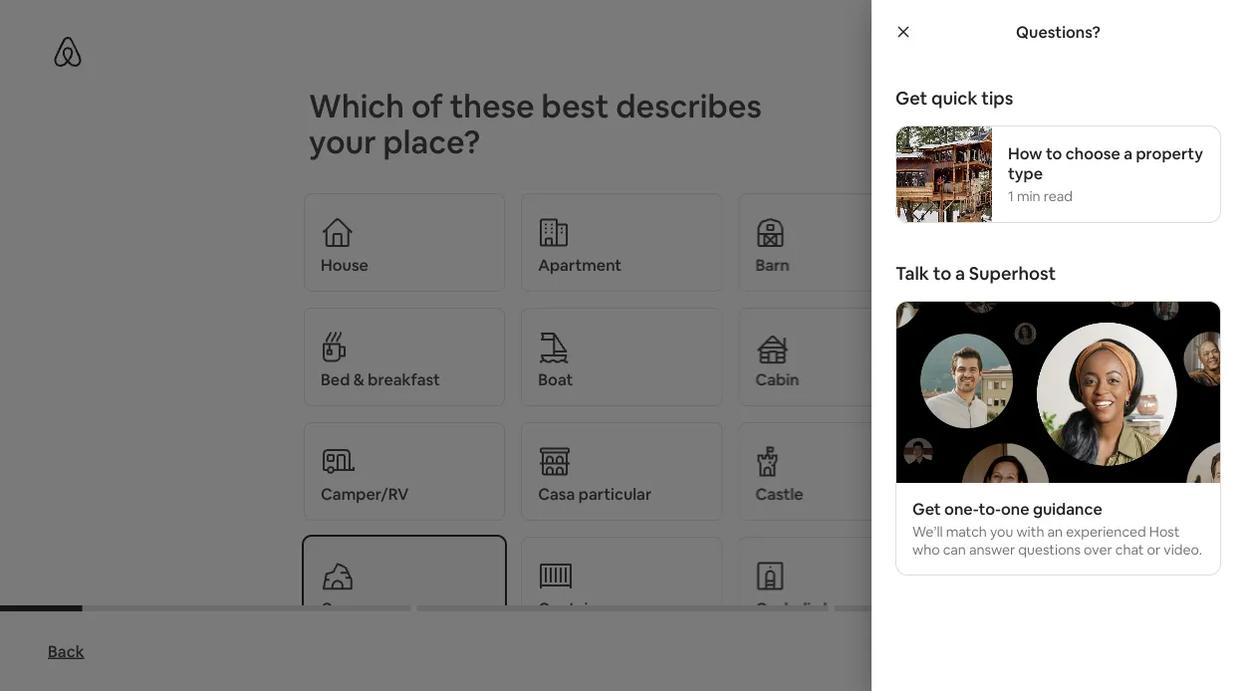 Task type: vqa. For each thing, say whether or not it's contained in the screenshot.
Talk to
yes



Task type: describe. For each thing, give the bounding box(es) containing it.
home
[[824, 599, 867, 619]]

questions? dialog
[[872, 0, 1246, 692]]

guidance
[[1033, 499, 1103, 519]]

Barn button
[[739, 193, 940, 292]]

cabin
[[756, 369, 800, 390]]

1 vertical spatial a
[[956, 262, 966, 286]]

over
[[1085, 541, 1113, 559]]

questions? inside dialog
[[1017, 21, 1101, 42]]

video.
[[1164, 541, 1203, 559]]

1
[[1009, 187, 1014, 205]]

which of these best describes your place? option group
[[304, 191, 942, 692]]

experienced
[[1067, 523, 1147, 541]]

Cabin button
[[739, 308, 940, 407]]

Casa particular button
[[521, 423, 723, 521]]

tips
[[982, 87, 1014, 110]]

get for get one-to-one guidance we'll match you with an experienced host who can answer questions over chat or video.
[[913, 499, 942, 519]]

quick
[[932, 87, 978, 110]]

Castle button
[[739, 423, 940, 521]]

Cave button
[[304, 537, 506, 636]]

match
[[947, 523, 988, 541]]

back button
[[38, 632, 94, 672]]

Cycladic home button
[[739, 537, 940, 636]]

talk
[[896, 262, 930, 286]]

casa
[[538, 484, 576, 504]]

we'll
[[913, 523, 943, 541]]

can
[[944, 541, 967, 559]]

how to choose a property type group
[[896, 126, 1222, 223]]

min
[[1018, 187, 1041, 205]]

bed & breakfast
[[321, 369, 440, 390]]

one-
[[945, 499, 979, 519]]

casa particular
[[538, 484, 652, 504]]

Bed & breakfast button
[[304, 308, 506, 407]]

of
[[412, 85, 443, 127]]

best
[[542, 85, 609, 127]]

get one-to-one guidance we'll match you with an experienced host who can answer questions over chat or video.
[[913, 499, 1203, 559]]

superhost
[[970, 262, 1057, 286]]

back
[[48, 641, 84, 662]]

bed
[[321, 369, 350, 390]]

answer
[[970, 541, 1016, 559]]

talk to a superhost
[[896, 262, 1057, 286]]

to for how
[[1046, 143, 1063, 163]]

cycladic
[[756, 599, 820, 619]]

questions? inside button
[[984, 43, 1058, 61]]

cycladic home
[[756, 599, 867, 619]]

&
[[354, 369, 365, 390]]

camper/rv
[[321, 484, 409, 504]]

get quick tips
[[896, 87, 1014, 110]]

chat
[[1116, 541, 1145, 559]]

none text field inside "questions?" dialog
[[897, 483, 1221, 575]]



Task type: locate. For each thing, give the bounding box(es) containing it.
1 horizontal spatial to
[[1046, 143, 1063, 163]]

how
[[1009, 143, 1043, 163]]

1 vertical spatial questions?
[[984, 43, 1058, 61]]

get left quick
[[896, 87, 928, 110]]

1 vertical spatial to
[[934, 262, 952, 286]]

how to choose a property type link
[[1009, 143, 1205, 183]]

type
[[1009, 163, 1044, 183]]

to right talk
[[934, 262, 952, 286]]

get
[[896, 87, 928, 110], [913, 499, 942, 519]]

a right talk
[[956, 262, 966, 286]]

castle
[[756, 484, 804, 504]]

Camper/RV button
[[304, 423, 506, 521]]

House button
[[304, 193, 506, 292]]

0 horizontal spatial a
[[956, 262, 966, 286]]

boat
[[538, 369, 573, 390]]

Boat button
[[521, 308, 723, 407]]

1 horizontal spatial a
[[1125, 143, 1133, 163]]

your place?
[[309, 121, 481, 162]]

these
[[450, 85, 535, 127]]

an
[[1048, 523, 1064, 541]]

questions
[[1019, 541, 1081, 559]]

get for get quick tips
[[896, 87, 928, 110]]

questions? button
[[966, 32, 1076, 72]]

or
[[1148, 541, 1161, 559]]

get inside get one-to-one guidance we'll match you with an experienced host who can answer questions over chat or video.
[[913, 499, 942, 519]]

get up we'll at the bottom right
[[913, 499, 942, 519]]

barn
[[756, 255, 790, 275]]

to
[[1046, 143, 1063, 163], [934, 262, 952, 286]]

1 vertical spatial get
[[913, 499, 942, 519]]

house
[[321, 255, 369, 275]]

a inside 'how to choose a property type 1 min read'
[[1125, 143, 1133, 163]]

0 vertical spatial to
[[1046, 143, 1063, 163]]

None text field
[[897, 483, 1221, 575]]

to-
[[979, 499, 1002, 519]]

which of these best describes your place?
[[309, 85, 762, 162]]

Apartment button
[[521, 193, 723, 292]]

0 vertical spatial a
[[1125, 143, 1133, 163]]

0 vertical spatial questions?
[[1017, 21, 1101, 42]]

property
[[1137, 143, 1204, 163]]

how to choose a property type 1 min read
[[1009, 143, 1204, 205]]

cave
[[321, 599, 359, 619]]

a
[[1125, 143, 1133, 163], [956, 262, 966, 286]]

with
[[1017, 523, 1045, 541]]

none text field containing get one-to-one guidance
[[897, 483, 1221, 575]]

container
[[538, 599, 613, 619]]

0 vertical spatial get
[[896, 87, 928, 110]]

you
[[991, 523, 1014, 541]]

describes
[[616, 85, 762, 127]]

questions?
[[1017, 21, 1101, 42], [984, 43, 1058, 61]]

a right the choose
[[1125, 143, 1133, 163]]

who
[[913, 541, 940, 559]]

apartment
[[538, 255, 622, 275]]

which
[[309, 85, 405, 127]]

0 horizontal spatial to
[[934, 262, 952, 286]]

host
[[1150, 523, 1181, 541]]

read
[[1044, 187, 1073, 205]]

to right how
[[1046, 143, 1063, 163]]

to inside 'how to choose a property type 1 min read'
[[1046, 143, 1063, 163]]

Container button
[[521, 537, 723, 636]]

particular
[[579, 484, 652, 504]]

one
[[1002, 499, 1030, 519]]

to for talk
[[934, 262, 952, 286]]

breakfast
[[368, 369, 440, 390]]

choose
[[1066, 143, 1121, 163]]



